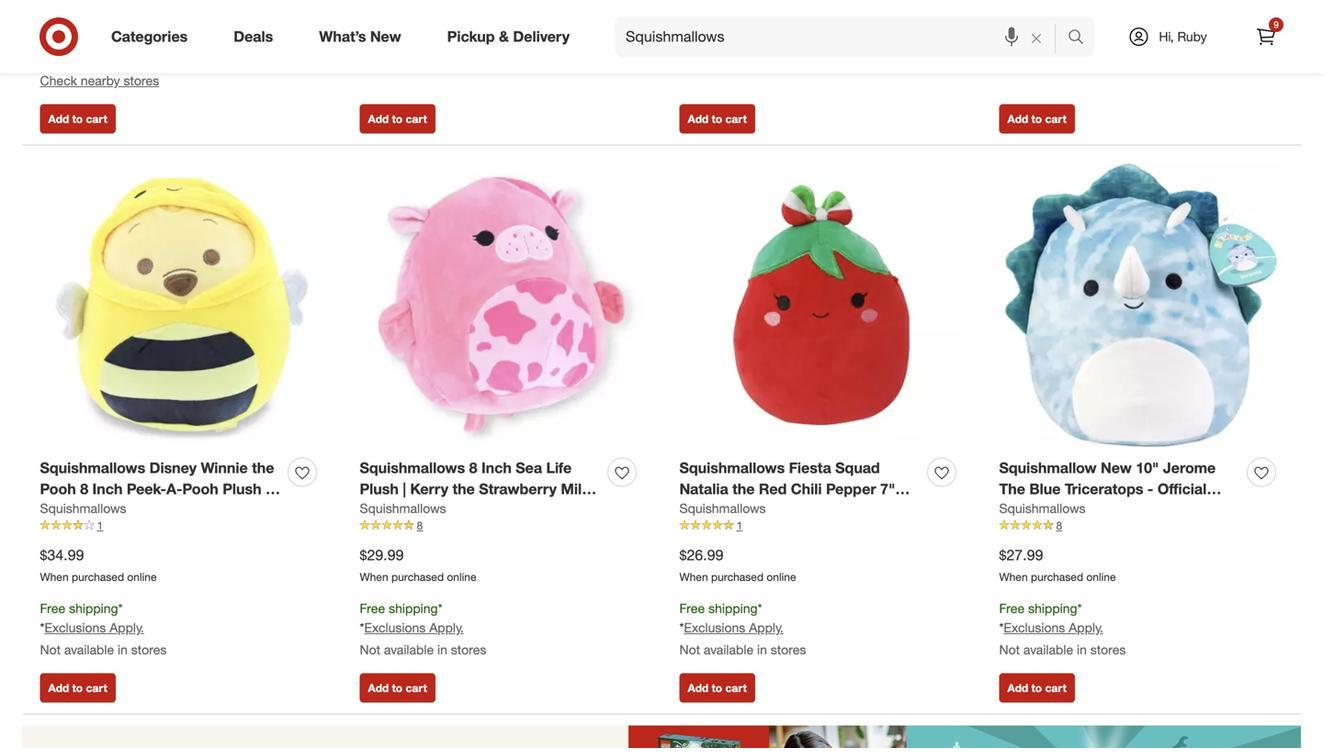 Task type: vqa. For each thing, say whether or not it's contained in the screenshot.
the leftmost 8 Link
yes



Task type: describe. For each thing, give the bounding box(es) containing it.
advertisement region
[[22, 726, 1301, 749]]

milk
[[561, 480, 590, 498]]

free shipping * * exclusions apply. not available in stores for $34.99
[[40, 601, 167, 658]]

check nearby stores button
[[40, 72, 159, 90]]

purchased for $34.99
[[72, 571, 124, 585]]

squishmallows down kerry
[[360, 501, 446, 517]]

free shipping * exclusions apply. not available at check nearby stores
[[40, 13, 159, 89]]

$27.99 when purchased online
[[999, 547, 1116, 585]]

what's
[[319, 28, 366, 46]]

2 * exclusions apply. not available in stores from the left
[[999, 13, 1126, 51]]

pickup & delivery link
[[432, 17, 593, 57]]

free shipping * * exclusions apply. not available in stores for $27.99
[[999, 601, 1126, 658]]

0 horizontal spatial sea
[[360, 501, 386, 519]]

1 link for pepper
[[680, 518, 963, 535]]

* inside free shipping * exclusions apply. not available at check nearby stores
[[40, 32, 45, 48]]

the inside squishmallows disney winnie the pooh 8 inch peek-a-pooh plush | bee
[[252, 459, 274, 477]]

squishmallows inside squishmallows 8 inch sea life plush | kerry the strawberry milk sea cow
[[360, 459, 465, 477]]

red
[[759, 480, 787, 498]]

shipping for squishmallows disney winnie the pooh 8 inch peek-a-pooh plush | bee
[[69, 601, 118, 617]]

deals link
[[218, 17, 296, 57]]

search button
[[1059, 17, 1104, 61]]

categories link
[[96, 17, 211, 57]]

when for $26.99
[[680, 571, 708, 585]]

squishmallows inside squishmallows disney winnie the pooh 8 inch peek-a-pooh plush | bee
[[40, 459, 145, 477]]

2 pooh from the left
[[182, 480, 218, 498]]

online for $26.99
[[767, 571, 796, 585]]

pickup & delivery
[[447, 28, 570, 46]]

exclusions inside free shipping * exclusions apply. not available at check nearby stores
[[45, 32, 106, 48]]

search
[[1059, 29, 1104, 47]]

when for $29.99
[[360, 571, 388, 585]]

What can we help you find? suggestions appear below search field
[[615, 17, 1072, 57]]

apply. inside free shipping * exclusions apply. not available at check nearby stores
[[110, 32, 144, 48]]

4 squishmallows link from the left
[[999, 500, 1086, 518]]

squishmallows 8 inch sea life plush | kerry the strawberry milk sea cow
[[360, 459, 590, 519]]

1 horizontal spatial sea
[[516, 459, 542, 477]]

deals
[[234, 28, 273, 46]]

squishmallows inside squishmallows fiesta squad natalia the red chili pepper 7" plush
[[680, 459, 785, 477]]

shipping inside free shipping * exclusions apply. not available at check nearby stores
[[69, 13, 118, 29]]

8 link for $27.99
[[999, 518, 1283, 535]]

free for squishmallows 8 inch sea life plush | kerry the strawberry milk sea cow
[[360, 601, 385, 617]]

natalia
[[680, 480, 728, 498]]

inch inside squishmallows disney winnie the pooh 8 inch peek-a-pooh plush | bee
[[92, 480, 123, 498]]

squishmallows 8 inch sea life plush | kerry the strawberry milk sea cow link
[[360, 458, 600, 519]]

cow
[[390, 501, 422, 519]]

8 inside squishmallows disney winnie the pooh 8 inch peek-a-pooh plush | bee
[[80, 480, 88, 498]]

1 * exclusions apply. not available in stores from the left
[[680, 13, 806, 51]]

plush inside squishmallows 8 inch sea life plush | kerry the strawberry milk sea cow
[[360, 480, 399, 498]]

$26.99 when purchased online
[[680, 547, 796, 585]]

when for $27.99
[[999, 571, 1028, 585]]

squishmallows up $27.99
[[999, 501, 1086, 517]]

a-
[[166, 480, 182, 498]]

1 for $26.99
[[736, 519, 743, 533]]

when for $34.99
[[40, 571, 69, 585]]

| inside squishmallows 8 inch sea life plush | kerry the strawberry milk sea cow
[[403, 480, 406, 498]]

the inside squishmallows fiesta squad natalia the red chili pepper 7" plush
[[732, 480, 755, 498]]

pickup
[[447, 28, 495, 46]]



Task type: locate. For each thing, give the bounding box(es) containing it.
free down $34.99
[[40, 601, 65, 617]]

purchased down $26.99
[[711, 571, 764, 585]]

exclusions apply. link
[[684, 13, 784, 29], [1004, 13, 1103, 29], [45, 32, 144, 48], [45, 620, 144, 636], [364, 620, 464, 636], [684, 620, 784, 636], [1004, 620, 1103, 636]]

categories
[[111, 28, 188, 46]]

online for $34.99
[[127, 571, 157, 585]]

pepper
[[826, 480, 876, 498]]

1 link for peek-
[[40, 518, 324, 535]]

what's new
[[319, 28, 401, 46]]

squishmallows link down natalia at the bottom of the page
[[680, 500, 766, 518]]

free shipping * * exclusions apply. not available in stores down the $26.99 when purchased online
[[680, 601, 806, 658]]

squishmallows link for 8
[[40, 500, 126, 518]]

free shipping * * exclusions apply. not available in stores for $29.99
[[360, 601, 486, 658]]

shipping down $29.99 when purchased online
[[389, 601, 438, 617]]

sea up strawberry
[[516, 459, 542, 477]]

not available in stores
[[360, 35, 486, 51]]

purchased down $27.99
[[1031, 571, 1083, 585]]

when down $26.99
[[680, 571, 708, 585]]

inch up strawberry
[[481, 459, 512, 477]]

kerry
[[410, 480, 448, 498]]

free shipping * * exclusions apply. not available in stores
[[40, 601, 167, 658], [360, 601, 486, 658], [680, 601, 806, 658], [999, 601, 1126, 658]]

*
[[680, 13, 684, 29], [999, 13, 1004, 29], [40, 32, 45, 48], [118, 601, 123, 617], [438, 601, 442, 617], [758, 601, 762, 617], [1077, 601, 1082, 617], [40, 620, 45, 636], [360, 620, 364, 636], [680, 620, 684, 636], [999, 620, 1004, 636]]

squishmallows down natalia at the bottom of the page
[[680, 501, 766, 517]]

$29.99 when purchased online
[[360, 547, 476, 585]]

not inside free shipping * exclusions apply. not available at check nearby stores
[[40, 54, 61, 70]]

cart
[[86, 112, 107, 126], [406, 112, 427, 126], [725, 112, 747, 126], [1045, 112, 1067, 126], [86, 682, 107, 695], [406, 682, 427, 695], [725, 682, 747, 695], [1045, 682, 1067, 695]]

free shipping * * exclusions apply. not available in stores down $29.99 when purchased online
[[360, 601, 486, 658]]

delivery
[[513, 28, 570, 46]]

add to cart
[[48, 112, 107, 126], [368, 112, 427, 126], [688, 112, 747, 126], [1008, 112, 1067, 126], [48, 682, 107, 695], [368, 682, 427, 695], [688, 682, 747, 695], [1008, 682, 1067, 695]]

ruby
[[1178, 28, 1207, 45]]

free
[[40, 13, 65, 29], [40, 601, 65, 617], [360, 601, 385, 617], [680, 601, 705, 617], [999, 601, 1025, 617]]

sea
[[516, 459, 542, 477], [360, 501, 386, 519]]

1 horizontal spatial * exclusions apply. not available in stores
[[999, 13, 1126, 51]]

what's new link
[[303, 17, 424, 57]]

when down $34.99
[[40, 571, 69, 585]]

free down $26.99
[[680, 601, 705, 617]]

2 when from the left
[[360, 571, 388, 585]]

1 vertical spatial sea
[[360, 501, 386, 519]]

disney
[[149, 459, 197, 477]]

squishmallows up kerry
[[360, 459, 465, 477]]

squishmallows up natalia at the bottom of the page
[[680, 459, 785, 477]]

0 horizontal spatial * exclusions apply. not available in stores
[[680, 13, 806, 51]]

squishmallows link for red
[[680, 500, 766, 518]]

stores inside free shipping * exclusions apply. not available at check nearby stores
[[124, 73, 159, 89]]

3 online from the left
[[767, 571, 796, 585]]

1 link down the chili
[[680, 518, 963, 535]]

2 8 link from the left
[[999, 518, 1283, 535]]

purchased down $34.99
[[72, 571, 124, 585]]

1 horizontal spatial the
[[453, 480, 475, 498]]

8 link
[[360, 518, 644, 535], [999, 518, 1283, 535]]

3 squishmallows link from the left
[[680, 500, 766, 518]]

4 online from the left
[[1086, 571, 1116, 585]]

squishmallows fiesta squad natalia the red chili pepper 7" plush link
[[680, 458, 920, 519]]

squishmallows link up $34.99
[[40, 500, 126, 518]]

&
[[499, 28, 509, 46]]

2 online from the left
[[447, 571, 476, 585]]

when
[[40, 571, 69, 585], [360, 571, 388, 585], [680, 571, 708, 585], [999, 571, 1028, 585]]

plush up "cow"
[[360, 480, 399, 498]]

winnie
[[201, 459, 248, 477]]

3 free shipping * * exclusions apply. not available in stores from the left
[[680, 601, 806, 658]]

squad
[[835, 459, 880, 477]]

exclusions
[[684, 13, 746, 29], [1004, 13, 1065, 29], [45, 32, 106, 48], [45, 620, 106, 636], [364, 620, 426, 636], [684, 620, 746, 636], [1004, 620, 1065, 636]]

online inside the $26.99 when purchased online
[[767, 571, 796, 585]]

squishmallows up bee
[[40, 459, 145, 477]]

nearby
[[81, 73, 120, 89]]

$29.99
[[360, 547, 404, 564]]

squishmallows link for plush
[[360, 500, 446, 518]]

not
[[360, 35, 380, 51], [680, 35, 700, 51], [999, 35, 1020, 51], [40, 54, 61, 70], [40, 642, 61, 658], [360, 642, 380, 658], [680, 642, 700, 658], [999, 642, 1020, 658]]

4 free shipping * * exclusions apply. not available in stores from the left
[[999, 601, 1126, 658]]

1 horizontal spatial |
[[403, 480, 406, 498]]

squishmallows up $34.99
[[40, 501, 126, 517]]

3 purchased from the left
[[711, 571, 764, 585]]

free down $27.99
[[999, 601, 1025, 617]]

purchased
[[72, 571, 124, 585], [391, 571, 444, 585], [711, 571, 764, 585], [1031, 571, 1083, 585]]

7"
[[880, 480, 895, 498]]

purchased inside $34.99 when purchased online
[[72, 571, 124, 585]]

0 horizontal spatial inch
[[92, 480, 123, 498]]

squishmallows disney winnie the pooh 8 inch peek-a-pooh plush | bee image
[[40, 164, 324, 447], [40, 164, 324, 447]]

stores
[[451, 35, 486, 51], [771, 35, 806, 51], [1091, 35, 1126, 51], [124, 73, 159, 89], [131, 642, 167, 658], [451, 642, 486, 658], [771, 642, 806, 658], [1091, 642, 1126, 658]]

online inside $34.99 when purchased online
[[127, 571, 157, 585]]

when inside the $26.99 when purchased online
[[680, 571, 708, 585]]

the right kerry
[[453, 480, 475, 498]]

purchased inside the $26.99 when purchased online
[[711, 571, 764, 585]]

shipping down the $26.99 when purchased online
[[709, 601, 758, 617]]

8 link for $29.99
[[360, 518, 644, 535]]

1 for $34.99
[[97, 519, 103, 533]]

2 | from the left
[[403, 480, 406, 498]]

plush inside squishmallows fiesta squad natalia the red chili pepper 7" plush
[[680, 501, 718, 519]]

1 8 link from the left
[[360, 518, 644, 535]]

4 purchased from the left
[[1031, 571, 1083, 585]]

inch
[[481, 459, 512, 477], [92, 480, 123, 498]]

1 when from the left
[[40, 571, 69, 585]]

2 squishmallows link from the left
[[360, 500, 446, 518]]

2 purchased from the left
[[391, 571, 444, 585]]

when down $27.99
[[999, 571, 1028, 585]]

new
[[370, 28, 401, 46]]

purchased inside $29.99 when purchased online
[[391, 571, 444, 585]]

free shipping * * exclusions apply. not available in stores down $34.99 when purchased online
[[40, 601, 167, 658]]

2 1 from the left
[[736, 519, 743, 533]]

purchased down '$29.99'
[[391, 571, 444, 585]]

1 link
[[40, 518, 324, 535], [680, 518, 963, 535]]

free inside free shipping * exclusions apply. not available at check nearby stores
[[40, 13, 65, 29]]

1 horizontal spatial 1 link
[[680, 518, 963, 535]]

| inside squishmallows disney winnie the pooh 8 inch peek-a-pooh plush | bee
[[266, 480, 269, 498]]

1 horizontal spatial inch
[[481, 459, 512, 477]]

online for $27.99
[[1086, 571, 1116, 585]]

0 horizontal spatial pooh
[[40, 480, 76, 498]]

strawberry
[[479, 480, 557, 498]]

2 free shipping * * exclusions apply. not available in stores from the left
[[360, 601, 486, 658]]

to
[[72, 112, 83, 126], [392, 112, 403, 126], [712, 112, 722, 126], [1032, 112, 1042, 126], [72, 682, 83, 695], [392, 682, 403, 695], [712, 682, 722, 695], [1032, 682, 1042, 695]]

8 inside squishmallows 8 inch sea life plush | kerry the strawberry milk sea cow
[[469, 459, 477, 477]]

in
[[437, 35, 447, 51], [757, 35, 767, 51], [1077, 35, 1087, 51], [118, 642, 128, 658], [437, 642, 447, 658], [757, 642, 767, 658], [1077, 642, 1087, 658]]

9
[[1274, 19, 1279, 30]]

life
[[546, 459, 572, 477]]

$34.99 when purchased online
[[40, 547, 157, 585]]

online for $29.99
[[447, 571, 476, 585]]

0 horizontal spatial the
[[252, 459, 274, 477]]

hi,
[[1159, 28, 1174, 45]]

shipping
[[69, 13, 118, 29], [69, 601, 118, 617], [389, 601, 438, 617], [709, 601, 758, 617], [1028, 601, 1077, 617]]

hi, ruby
[[1159, 28, 1207, 45]]

1 horizontal spatial plush
[[360, 480, 399, 498]]

pooh down winnie
[[182, 480, 218, 498]]

sea left "cow"
[[360, 501, 386, 519]]

free up check
[[40, 13, 65, 29]]

squishmallows 8 inch sea life plush | kerry the strawberry milk sea cow image
[[360, 164, 644, 447], [360, 164, 644, 447]]

1 link down a-
[[40, 518, 324, 535]]

fiesta
[[789, 459, 831, 477]]

$34.99
[[40, 547, 84, 564]]

1
[[97, 519, 103, 533], [736, 519, 743, 533]]

1 horizontal spatial 1
[[736, 519, 743, 533]]

squishmallows link up $27.99
[[999, 500, 1086, 518]]

1 vertical spatial inch
[[92, 480, 123, 498]]

the inside squishmallows 8 inch sea life plush | kerry the strawberry milk sea cow
[[453, 480, 475, 498]]

2 1 link from the left
[[680, 518, 963, 535]]

online inside the $27.99 when purchased online
[[1086, 571, 1116, 585]]

when inside $29.99 when purchased online
[[360, 571, 388, 585]]

plush
[[223, 480, 261, 498], [360, 480, 399, 498], [680, 501, 718, 519]]

8
[[469, 459, 477, 477], [80, 480, 88, 498], [417, 519, 423, 533], [1056, 519, 1062, 533]]

0 horizontal spatial 1
[[97, 519, 103, 533]]

online
[[127, 571, 157, 585], [447, 571, 476, 585], [767, 571, 796, 585], [1086, 571, 1116, 585]]

shipping down $34.99 when purchased online
[[69, 601, 118, 617]]

0 horizontal spatial 1 link
[[40, 518, 324, 535]]

1 online from the left
[[127, 571, 157, 585]]

4 when from the left
[[999, 571, 1028, 585]]

1 free shipping * * exclusions apply. not available in stores from the left
[[40, 601, 167, 658]]

when inside $34.99 when purchased online
[[40, 571, 69, 585]]

shipping up at
[[69, 13, 118, 29]]

purchased for $27.99
[[1031, 571, 1083, 585]]

squishmallows disney winnie the pooh 8 inch peek-a-pooh plush | bee link
[[40, 458, 281, 519]]

squishmallow new 10" jerome the blue triceratops - official kellytoy 2022 plush - soft and squishy dinosaur stuffed animal toy - great gift for kids image
[[999, 164, 1283, 447], [999, 164, 1283, 447]]

1 up the $26.99 when purchased online
[[736, 519, 743, 533]]

2 horizontal spatial the
[[732, 480, 755, 498]]

purchased inside the $27.99 when purchased online
[[1031, 571, 1083, 585]]

add to cart button
[[40, 104, 116, 134], [360, 104, 435, 134], [680, 104, 755, 134], [999, 104, 1075, 134], [40, 674, 116, 703], [360, 674, 435, 703], [680, 674, 755, 703], [999, 674, 1075, 703]]

inch inside squishmallows 8 inch sea life plush | kerry the strawberry milk sea cow
[[481, 459, 512, 477]]

check
[[40, 73, 77, 89]]

0 vertical spatial inch
[[481, 459, 512, 477]]

purchased for $29.99
[[391, 571, 444, 585]]

inch left peek- on the left
[[92, 480, 123, 498]]

2 horizontal spatial plush
[[680, 501, 718, 519]]

purchased for $26.99
[[711, 571, 764, 585]]

free for squishmallows disney winnie the pooh 8 inch peek-a-pooh plush | bee
[[40, 601, 65, 617]]

0 horizontal spatial 8 link
[[360, 518, 644, 535]]

available inside free shipping * exclusions apply. not available at check nearby stores
[[64, 54, 114, 70]]

1 | from the left
[[266, 480, 269, 498]]

0 horizontal spatial |
[[266, 480, 269, 498]]

1 1 link from the left
[[40, 518, 324, 535]]

apply.
[[749, 13, 784, 29], [1069, 13, 1103, 29], [110, 32, 144, 48], [110, 620, 144, 636], [429, 620, 464, 636], [749, 620, 784, 636], [1069, 620, 1103, 636]]

shipping down the $27.99 when purchased online
[[1028, 601, 1077, 617]]

bee
[[40, 501, 67, 519]]

peek-
[[127, 480, 166, 498]]

pooh
[[40, 480, 76, 498], [182, 480, 218, 498]]

squishmallows fiesta squad natalia the red chili pepper 7" plush image
[[680, 164, 963, 447]]

chili
[[791, 480, 822, 498]]

1 1 from the left
[[97, 519, 103, 533]]

squishmallows disney winnie the pooh 8 inch peek-a-pooh plush | bee
[[40, 459, 274, 519]]

$27.99
[[999, 547, 1043, 564]]

squishmallows link
[[40, 500, 126, 518], [360, 500, 446, 518], [680, 500, 766, 518], [999, 500, 1086, 518]]

shipping for squishmallows fiesta squad natalia the red chili pepper 7" plush
[[709, 601, 758, 617]]

the
[[252, 459, 274, 477], [453, 480, 475, 498], [732, 480, 755, 498]]

plush down winnie
[[223, 480, 261, 498]]

free shipping * * exclusions apply. not available in stores for $26.99
[[680, 601, 806, 658]]

plush down natalia at the bottom of the page
[[680, 501, 718, 519]]

available
[[384, 35, 434, 51], [704, 35, 754, 51], [1024, 35, 1073, 51], [64, 54, 114, 70], [64, 642, 114, 658], [384, 642, 434, 658], [704, 642, 754, 658], [1024, 642, 1073, 658]]

when down '$29.99'
[[360, 571, 388, 585]]

squishmallows fiesta squad natalia the red chili pepper 7" plush
[[680, 459, 895, 519]]

pooh up bee
[[40, 480, 76, 498]]

plush inside squishmallows disney winnie the pooh 8 inch peek-a-pooh plush | bee
[[223, 480, 261, 498]]

the left red
[[732, 480, 755, 498]]

free down '$29.99'
[[360, 601, 385, 617]]

add
[[48, 112, 69, 126], [368, 112, 389, 126], [688, 112, 709, 126], [1008, 112, 1028, 126], [48, 682, 69, 695], [368, 682, 389, 695], [688, 682, 709, 695], [1008, 682, 1028, 695]]

when inside the $27.99 when purchased online
[[999, 571, 1028, 585]]

1 purchased from the left
[[72, 571, 124, 585]]

$26.99
[[680, 547, 724, 564]]

|
[[266, 480, 269, 498], [403, 480, 406, 498]]

0 vertical spatial sea
[[516, 459, 542, 477]]

at
[[118, 54, 129, 70]]

the right winnie
[[252, 459, 274, 477]]

9 link
[[1246, 17, 1286, 57]]

1 horizontal spatial pooh
[[182, 480, 218, 498]]

1 horizontal spatial 8 link
[[999, 518, 1283, 535]]

* exclusions apply. not available in stores
[[680, 13, 806, 51], [999, 13, 1126, 51]]

3 when from the left
[[680, 571, 708, 585]]

1 squishmallows link from the left
[[40, 500, 126, 518]]

online inside $29.99 when purchased online
[[447, 571, 476, 585]]

shipping for squishmallows 8 inch sea life plush | kerry the strawberry milk sea cow
[[389, 601, 438, 617]]

free for squishmallows fiesta squad natalia the red chili pepper 7" plush
[[680, 601, 705, 617]]

1 up $34.99 when purchased online
[[97, 519, 103, 533]]

squishmallows link down kerry
[[360, 500, 446, 518]]

free shipping * * exclusions apply. not available in stores down the $27.99 when purchased online
[[999, 601, 1126, 658]]

1 pooh from the left
[[40, 480, 76, 498]]

0 horizontal spatial plush
[[223, 480, 261, 498]]

squishmallows
[[40, 459, 145, 477], [360, 459, 465, 477], [680, 459, 785, 477], [40, 501, 126, 517], [360, 501, 446, 517], [680, 501, 766, 517], [999, 501, 1086, 517]]



